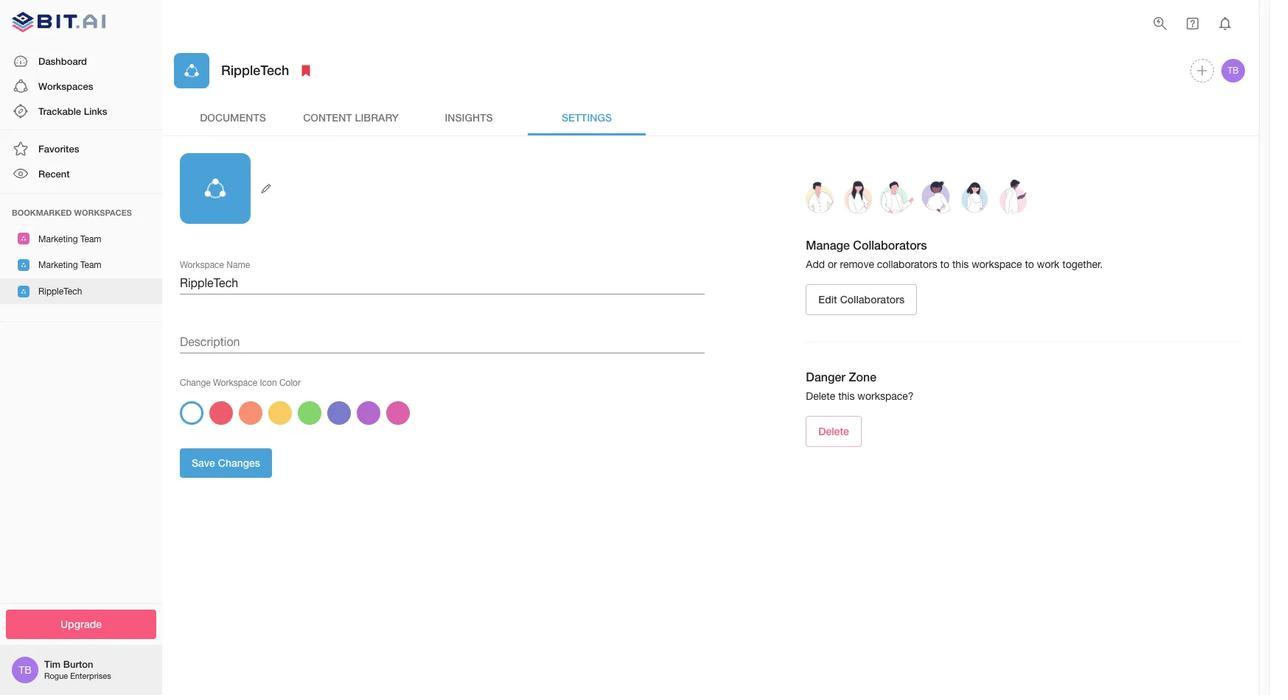 Task type: describe. For each thing, give the bounding box(es) containing it.
together.
[[1062, 259, 1103, 271]]

edit collaborators
[[818, 293, 905, 306]]

edit
[[818, 293, 837, 306]]

favorites
[[38, 143, 79, 155]]

manage
[[806, 238, 850, 252]]

upgrade
[[60, 618, 102, 631]]

save
[[192, 457, 215, 469]]

Workspace Name text field
[[180, 271, 705, 295]]

collaborators for edit
[[840, 293, 905, 306]]

remove
[[840, 259, 874, 271]]

1 marketing team button from the top
[[0, 226, 162, 252]]

recent button
[[0, 162, 162, 187]]

workspaces button
[[0, 74, 162, 99]]

this inside danger zone delete this workspace?
[[838, 391, 855, 403]]

edit collaborators button
[[806, 284, 917, 316]]

insights link
[[410, 100, 528, 136]]

tab list containing documents
[[174, 100, 1247, 136]]

changes
[[218, 457, 260, 469]]

workspace
[[972, 259, 1022, 271]]

bookmarked workspaces
[[12, 208, 132, 217]]

danger zone delete this workspace?
[[806, 370, 914, 403]]

color
[[279, 378, 301, 388]]

this inside the manage collaborators add or remove collaborators to this workspace to work together.
[[952, 259, 969, 271]]

icon
[[260, 378, 277, 388]]

burton
[[63, 659, 93, 671]]

recent
[[38, 168, 70, 180]]

2 to from the left
[[1025, 259, 1034, 271]]

delete button
[[806, 416, 862, 448]]

danger
[[806, 370, 845, 384]]

dashboard button
[[0, 48, 162, 74]]

tim burton rogue enterprises
[[44, 659, 111, 681]]

library
[[355, 111, 399, 124]]

links
[[84, 105, 107, 117]]

workspaces
[[74, 208, 132, 217]]

manage collaborators add or remove collaborators to this workspace to work together.
[[806, 238, 1103, 271]]

2 marketing team button from the top
[[0, 252, 162, 278]]

collaborators
[[877, 259, 937, 271]]

delete inside button
[[818, 425, 849, 438]]

enterprises
[[70, 673, 111, 681]]

1 to from the left
[[940, 259, 949, 271]]

rogue
[[44, 673, 68, 681]]

remove bookmark image
[[297, 62, 315, 80]]



Task type: vqa. For each thing, say whether or not it's contained in the screenshot.
bottommost Market
no



Task type: locate. For each thing, give the bounding box(es) containing it.
delete inside danger zone delete this workspace?
[[806, 391, 835, 403]]

this
[[952, 259, 969, 271], [838, 391, 855, 403]]

1 vertical spatial rippletech
[[38, 287, 82, 297]]

0 vertical spatial rippletech
[[221, 62, 289, 78]]

1 vertical spatial tb
[[19, 665, 32, 677]]

0 vertical spatial this
[[952, 259, 969, 271]]

1 marketing team from the top
[[38, 234, 101, 244]]

delete down danger
[[806, 391, 835, 403]]

marketing team down bookmarked workspaces
[[38, 234, 101, 244]]

rippletech inside button
[[38, 287, 82, 297]]

0 vertical spatial tb
[[1228, 66, 1239, 76]]

collaborators
[[853, 238, 927, 252], [840, 293, 905, 306]]

rippletech button
[[0, 278, 162, 305]]

marketing for first marketing team button from the bottom of the page
[[38, 260, 78, 271]]

marketing up rippletech button
[[38, 260, 78, 271]]

workspace left icon
[[213, 378, 257, 388]]

0 horizontal spatial rippletech
[[38, 287, 82, 297]]

this down zone
[[838, 391, 855, 403]]

1 vertical spatial marketing team
[[38, 260, 101, 271]]

0 horizontal spatial tb
[[19, 665, 32, 677]]

team
[[80, 234, 101, 244], [80, 260, 101, 271]]

1 horizontal spatial tb
[[1228, 66, 1239, 76]]

or
[[828, 259, 837, 271]]

0 horizontal spatial to
[[940, 259, 949, 271]]

1 vertical spatial delete
[[818, 425, 849, 438]]

marketing team for first marketing team button from the bottom of the page
[[38, 260, 101, 271]]

1 vertical spatial collaborators
[[840, 293, 905, 306]]

settings
[[562, 111, 612, 124]]

save changes button
[[180, 449, 272, 479]]

tb button
[[1219, 57, 1247, 85]]

collaborators for manage
[[853, 238, 927, 252]]

0 vertical spatial marketing
[[38, 234, 78, 244]]

content library link
[[292, 100, 410, 136]]

content library
[[303, 111, 399, 124]]

to right collaborators
[[940, 259, 949, 271]]

team down workspaces
[[80, 234, 101, 244]]

workspace
[[180, 260, 224, 270], [213, 378, 257, 388]]

1 vertical spatial team
[[80, 260, 101, 271]]

marketing for first marketing team button from the top
[[38, 234, 78, 244]]

0 vertical spatial delete
[[806, 391, 835, 403]]

workspaces
[[38, 80, 93, 92]]

0 vertical spatial marketing team
[[38, 234, 101, 244]]

team for first marketing team button from the bottom of the page
[[80, 260, 101, 271]]

1 vertical spatial workspace
[[213, 378, 257, 388]]

marketing
[[38, 234, 78, 244], [38, 260, 78, 271]]

marketing team
[[38, 234, 101, 244], [38, 260, 101, 271]]

workspace name
[[180, 260, 250, 270]]

2 team from the top
[[80, 260, 101, 271]]

rippletech
[[221, 62, 289, 78], [38, 287, 82, 297]]

work
[[1037, 259, 1060, 271]]

documents link
[[174, 100, 292, 136]]

marketing team for first marketing team button from the top
[[38, 234, 101, 244]]

tim
[[44, 659, 61, 671]]

change workspace icon color
[[180, 378, 301, 388]]

tb inside tb 'button'
[[1228, 66, 1239, 76]]

documents
[[200, 111, 266, 124]]

1 marketing from the top
[[38, 234, 78, 244]]

insights
[[445, 111, 493, 124]]

collaborators inside the manage collaborators add or remove collaborators to this workspace to work together.
[[853, 238, 927, 252]]

trackable links
[[38, 105, 107, 117]]

workspace left name
[[180, 260, 224, 270]]

1 horizontal spatial this
[[952, 259, 969, 271]]

save changes
[[192, 457, 260, 469]]

marketing team up rippletech button
[[38, 260, 101, 271]]

delete down danger zone delete this workspace?
[[818, 425, 849, 438]]

settings link
[[528, 100, 646, 136]]

1 team from the top
[[80, 234, 101, 244]]

delete
[[806, 391, 835, 403], [818, 425, 849, 438]]

trackable
[[38, 105, 81, 117]]

tab list
[[174, 100, 1247, 136]]

workspace?
[[858, 391, 914, 403]]

collaborators down remove
[[840, 293, 905, 306]]

change
[[180, 378, 211, 388]]

0 horizontal spatial this
[[838, 391, 855, 403]]

this left workspace
[[952, 259, 969, 271]]

1 vertical spatial marketing
[[38, 260, 78, 271]]

1 horizontal spatial to
[[1025, 259, 1034, 271]]

2 marketing from the top
[[38, 260, 78, 271]]

2 marketing team from the top
[[38, 260, 101, 271]]

favorites button
[[0, 136, 162, 162]]

tb
[[1228, 66, 1239, 76], [19, 665, 32, 677]]

content
[[303, 111, 352, 124]]

Workspace Description text field
[[180, 330, 705, 354]]

upgrade button
[[6, 610, 156, 640]]

bookmarked
[[12, 208, 72, 217]]

name
[[227, 260, 250, 270]]

to left work
[[1025, 259, 1034, 271]]

add
[[806, 259, 825, 271]]

marketing down bookmarked workspaces
[[38, 234, 78, 244]]

collaborators inside edit collaborators "button"
[[840, 293, 905, 306]]

0 vertical spatial collaborators
[[853, 238, 927, 252]]

team for first marketing team button from the top
[[80, 234, 101, 244]]

1 vertical spatial this
[[838, 391, 855, 403]]

1 horizontal spatial rippletech
[[221, 62, 289, 78]]

team up rippletech button
[[80, 260, 101, 271]]

zone
[[849, 370, 877, 384]]

to
[[940, 259, 949, 271], [1025, 259, 1034, 271]]

dashboard
[[38, 55, 87, 67]]

0 vertical spatial team
[[80, 234, 101, 244]]

trackable links button
[[0, 99, 162, 124]]

0 vertical spatial workspace
[[180, 260, 224, 270]]

marketing team button
[[0, 226, 162, 252], [0, 252, 162, 278]]

collaborators up collaborators
[[853, 238, 927, 252]]



